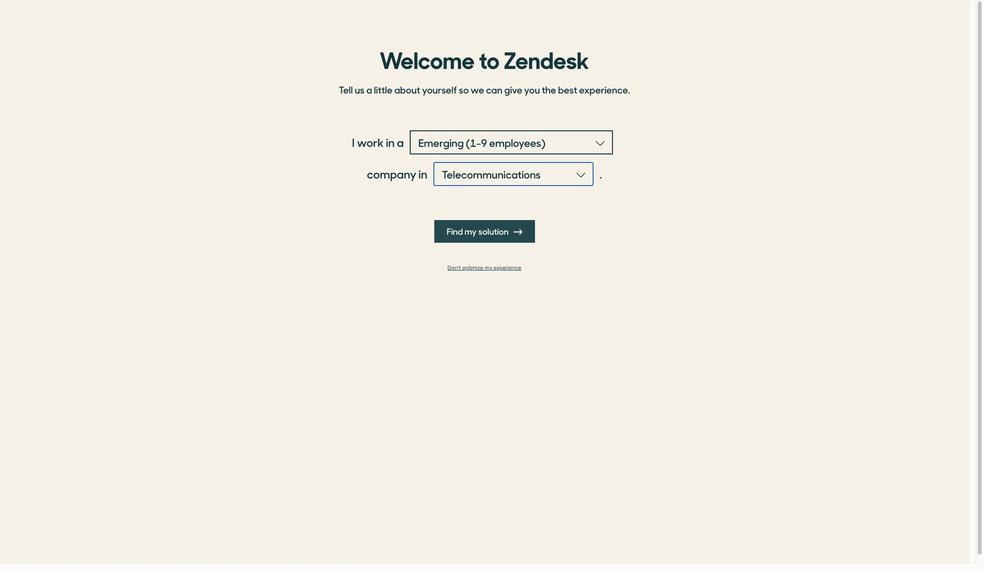 Task type: describe. For each thing, give the bounding box(es) containing it.
welcome to zendesk
[[380, 42, 589, 75]]

experience.
[[579, 83, 630, 96]]

about
[[395, 83, 420, 96]]

best
[[558, 83, 577, 96]]

the
[[542, 83, 556, 96]]

tell us a little about yourself so we can give you the best experience.
[[339, 83, 630, 96]]

0 horizontal spatial in
[[386, 134, 395, 150]]

1 vertical spatial my
[[485, 265, 492, 272]]

welcome
[[380, 42, 475, 75]]

1 horizontal spatial in
[[419, 166, 428, 182]]

i
[[352, 134, 355, 150]]

my inside button
[[465, 226, 477, 237]]

arrow right image
[[514, 228, 523, 236]]

little
[[374, 83, 393, 96]]

don't optimize my experience link
[[333, 265, 636, 272]]

work
[[357, 134, 384, 150]]

so
[[459, 83, 469, 96]]

experience
[[494, 265, 522, 272]]



Task type: locate. For each thing, give the bounding box(es) containing it.
in right company
[[419, 166, 428, 182]]

find     my solution button
[[434, 220, 535, 243]]

zendesk
[[504, 42, 589, 75]]

give
[[505, 83, 523, 96]]

to
[[479, 42, 500, 75]]

find
[[447, 226, 463, 237]]

can
[[486, 83, 503, 96]]

yourself
[[422, 83, 457, 96]]

find     my solution
[[447, 226, 510, 237]]

company in
[[367, 166, 428, 182]]

you
[[524, 83, 540, 96]]

company
[[367, 166, 417, 182]]

1 horizontal spatial my
[[485, 265, 492, 272]]

0 horizontal spatial my
[[465, 226, 477, 237]]

0 vertical spatial a
[[367, 83, 372, 96]]

solution
[[478, 226, 509, 237]]

i work in a
[[352, 134, 404, 150]]

in
[[386, 134, 395, 150], [419, 166, 428, 182]]

don't
[[448, 265, 461, 272]]

in right the work
[[386, 134, 395, 150]]

a
[[367, 83, 372, 96], [397, 134, 404, 150]]

0 vertical spatial in
[[386, 134, 395, 150]]

tell
[[339, 83, 353, 96]]

1 vertical spatial in
[[419, 166, 428, 182]]

1 vertical spatial a
[[397, 134, 404, 150]]

optimize
[[462, 265, 483, 272]]

a right the work
[[397, 134, 404, 150]]

0 vertical spatial my
[[465, 226, 477, 237]]

.
[[600, 166, 602, 182]]

us
[[355, 83, 365, 96]]

my right find
[[465, 226, 477, 237]]

don't optimize my experience
[[448, 265, 522, 272]]

my right optimize
[[485, 265, 492, 272]]

we
[[471, 83, 484, 96]]

a right the us
[[367, 83, 372, 96]]

0 horizontal spatial a
[[367, 83, 372, 96]]

1 horizontal spatial a
[[397, 134, 404, 150]]

my
[[465, 226, 477, 237], [485, 265, 492, 272]]



